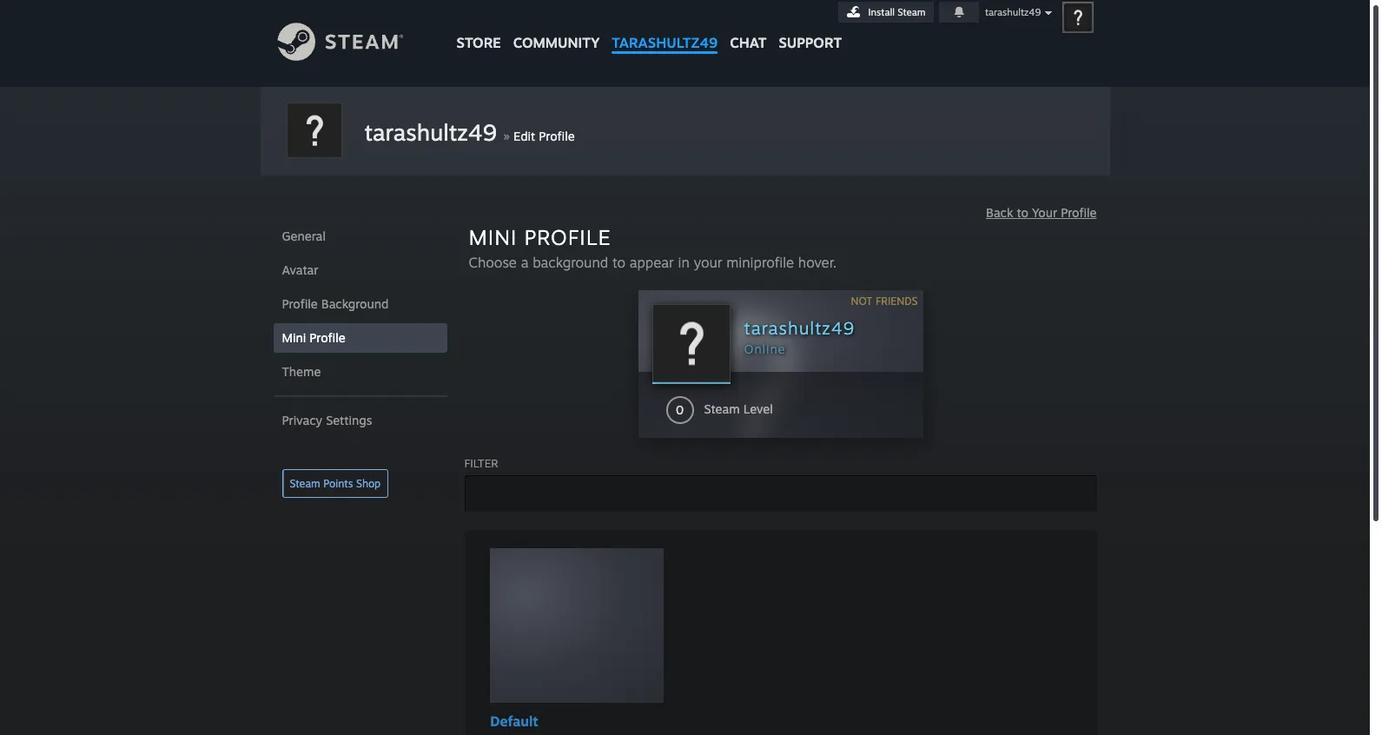 Task type: vqa. For each thing, say whether or not it's contained in the screenshot.
»
yes



Task type: locate. For each thing, give the bounding box(es) containing it.
back
[[986, 205, 1014, 220]]

tarashultz49 link
[[606, 0, 724, 60], [365, 118, 497, 146]]

0 vertical spatial mini
[[469, 224, 517, 250]]

avatar
[[282, 262, 319, 277]]

1 horizontal spatial steam
[[704, 401, 740, 416]]

general
[[282, 229, 326, 243]]

1 horizontal spatial tarashultz49 link
[[606, 0, 724, 60]]

store
[[457, 34, 501, 51]]

profile right edit
[[539, 129, 575, 143]]

steam left points
[[290, 477, 320, 490]]

profile down the profile background
[[310, 330, 346, 345]]

theme
[[282, 364, 321, 379]]

install steam link
[[838, 2, 934, 23]]

mini for mini profile choose a background to appear in your miniprofile hover.
[[469, 224, 517, 250]]

1 horizontal spatial mini
[[469, 224, 517, 250]]

steam points shop link
[[282, 469, 389, 498]]

steam left the 'level'
[[704, 401, 740, 416]]

1 horizontal spatial to
[[1017, 205, 1029, 220]]

mini up 'choose'
[[469, 224, 517, 250]]

level
[[743, 401, 773, 416]]

support link
[[773, 0, 848, 56]]

0 horizontal spatial to
[[613, 254, 626, 271]]

tarashultz49 link left the »
[[365, 118, 497, 146]]

shop
[[356, 477, 381, 490]]

0 horizontal spatial tarashultz49 link
[[365, 118, 497, 146]]

privacy settings link
[[273, 406, 447, 435]]

not friends
[[851, 295, 918, 308]]

default
[[490, 713, 539, 730]]

0 vertical spatial steam
[[898, 6, 926, 18]]

1 vertical spatial mini
[[282, 330, 306, 345]]

privacy
[[282, 413, 322, 428]]

mini
[[469, 224, 517, 250], [282, 330, 306, 345]]

0 horizontal spatial steam
[[290, 477, 320, 490]]

community
[[513, 34, 600, 51]]

avatar link
[[273, 255, 447, 285]]

»
[[503, 127, 510, 144]]

chat
[[730, 34, 767, 51]]

0 vertical spatial to
[[1017, 205, 1029, 220]]

1 vertical spatial steam
[[704, 401, 740, 416]]

profile inside tarashultz49 » edit profile
[[539, 129, 575, 143]]

install
[[869, 6, 895, 18]]

tarashultz49 link left chat
[[606, 0, 724, 60]]

a
[[521, 254, 529, 271]]

2 horizontal spatial steam
[[898, 6, 926, 18]]

1 vertical spatial to
[[613, 254, 626, 271]]

profile right your
[[1061, 205, 1097, 220]]

profile
[[539, 129, 575, 143], [1061, 205, 1097, 220], [524, 224, 611, 250], [282, 296, 318, 311], [310, 330, 346, 345]]

steam level
[[704, 401, 773, 416]]

edit
[[514, 129, 536, 143]]

profile background link
[[273, 289, 447, 319]]

mini up theme
[[282, 330, 306, 345]]

steam right install at the right of the page
[[898, 6, 926, 18]]

background
[[321, 296, 389, 311]]

background
[[533, 254, 608, 271]]

chat link
[[724, 0, 773, 56]]

None text field
[[464, 475, 1097, 512]]

0 horizontal spatial mini
[[282, 330, 306, 345]]

mini inside the mini profile link
[[282, 330, 306, 345]]

2 vertical spatial steam
[[290, 477, 320, 490]]

steam
[[898, 6, 926, 18], [704, 401, 740, 416], [290, 477, 320, 490]]

tarashultz49 online
[[744, 317, 855, 356]]

general link
[[273, 222, 447, 251]]

steam points shop
[[290, 477, 381, 490]]

mini profile choose a background to appear in your miniprofile hover.
[[469, 224, 837, 271]]

appear
[[630, 254, 674, 271]]

to left the appear
[[613, 254, 626, 271]]

profile up background
[[524, 224, 611, 250]]

to
[[1017, 205, 1029, 220], [613, 254, 626, 271]]

tarashultz49
[[985, 6, 1041, 18], [612, 34, 718, 51], [365, 118, 497, 146], [744, 317, 855, 339]]

steam for steam level
[[704, 401, 740, 416]]

mini inside mini profile choose a background to appear in your miniprofile hover.
[[469, 224, 517, 250]]

to left your
[[1017, 205, 1029, 220]]



Task type: describe. For each thing, give the bounding box(es) containing it.
profile down avatar
[[282, 296, 318, 311]]

store link
[[451, 0, 507, 60]]

back to your profile
[[986, 205, 1097, 220]]

privacy settings
[[282, 413, 372, 428]]

0 vertical spatial tarashultz49 link
[[606, 0, 724, 60]]

choose
[[469, 254, 517, 271]]

not
[[851, 295, 873, 308]]

in
[[678, 254, 690, 271]]

mini for mini profile
[[282, 330, 306, 345]]

theme link
[[273, 357, 447, 387]]

mini profile
[[282, 330, 346, 345]]

install steam
[[869, 6, 926, 18]]

mini profile link
[[273, 323, 447, 353]]

to inside mini profile choose a background to appear in your miniprofile hover.
[[613, 254, 626, 271]]

0
[[676, 402, 684, 417]]

settings
[[326, 413, 372, 428]]

points
[[323, 477, 353, 490]]

miniprofile
[[727, 254, 794, 271]]

hover.
[[798, 254, 837, 271]]

profile background
[[282, 296, 389, 311]]

edit profile link
[[514, 129, 575, 143]]

filter
[[464, 456, 498, 470]]

1 vertical spatial tarashultz49 link
[[365, 118, 497, 146]]

support
[[779, 34, 842, 51]]

friends
[[876, 295, 918, 308]]

online
[[744, 341, 786, 356]]

profile inside mini profile choose a background to appear in your miniprofile hover.
[[524, 224, 611, 250]]

steam for steam points shop
[[290, 477, 320, 490]]

back to your profile link
[[986, 205, 1097, 220]]

your
[[1032, 205, 1058, 220]]

your
[[694, 254, 723, 271]]

community link
[[507, 0, 606, 60]]

tarashultz49 » edit profile
[[365, 118, 575, 146]]



